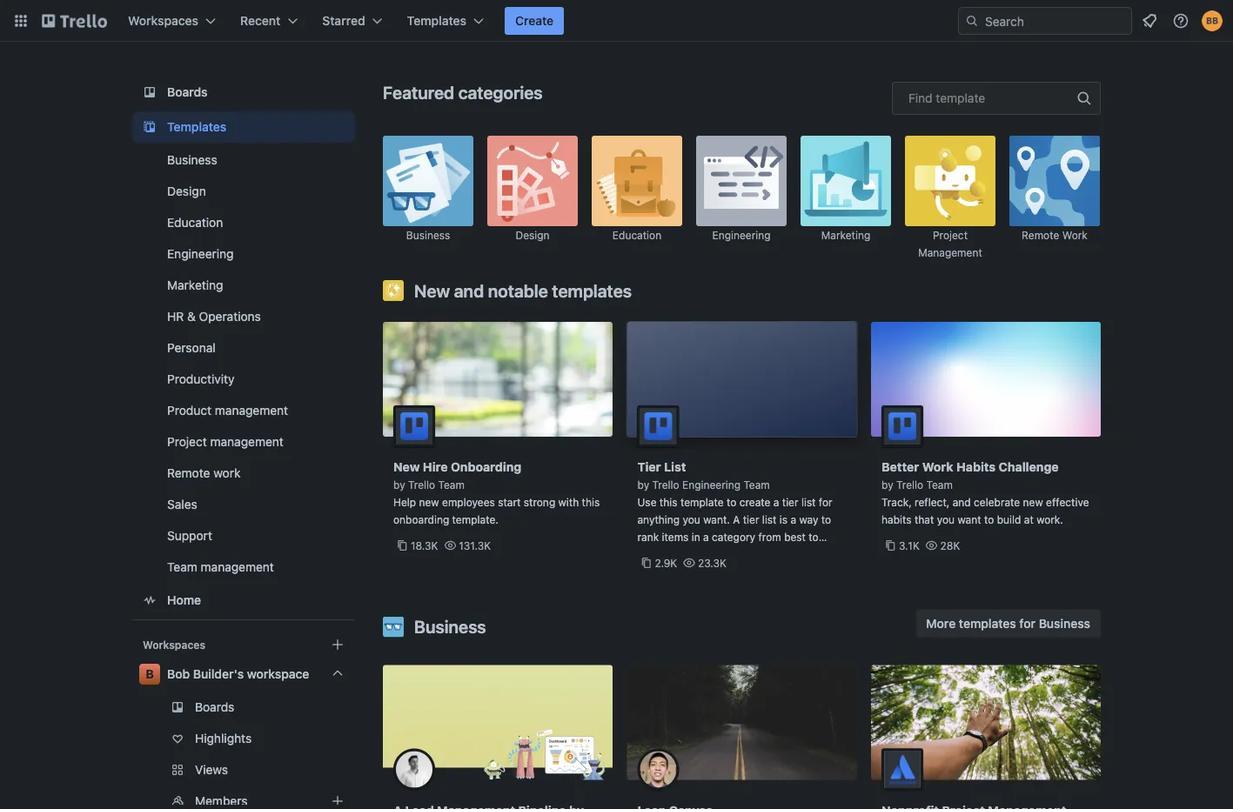 Task type: locate. For each thing, give the bounding box(es) containing it.
0 vertical spatial business icon image
[[383, 136, 473, 226]]

strong
[[524, 496, 555, 508]]

2 horizontal spatial trello
[[896, 479, 924, 491]]

nba
[[768, 548, 789, 560]]

1 horizontal spatial best
[[784, 531, 806, 543]]

best down the is
[[784, 531, 806, 543]]

workspaces button
[[117, 7, 226, 35]]

0 horizontal spatial you
[[683, 514, 700, 526]]

1 vertical spatial remote work link
[[132, 460, 355, 487]]

0 horizontal spatial this
[[582, 496, 600, 508]]

1 horizontal spatial this
[[660, 496, 678, 508]]

workspaces up "bob"
[[143, 639, 205, 651]]

131.3k
[[459, 540, 491, 552]]

1 trello team image from the left
[[393, 406, 435, 447]]

engineering link
[[696, 136, 787, 261], [132, 240, 355, 268]]

workspaces up board icon
[[128, 13, 198, 28]]

challenge
[[999, 460, 1059, 474]]

more templates for business
[[926, 616, 1091, 631]]

3 trello from the left
[[896, 479, 924, 491]]

0 vertical spatial remote work
[[1022, 229, 1088, 242]]

0 vertical spatial templates
[[407, 13, 467, 28]]

template up want.
[[681, 496, 724, 508]]

want.
[[703, 514, 730, 526]]

list left the is
[[762, 514, 777, 526]]

1 horizontal spatial project
[[933, 229, 968, 242]]

team inside new hire onboarding by trello team help new employees start strong with this onboarding template.
[[438, 479, 465, 491]]

new
[[419, 496, 439, 508], [1023, 496, 1043, 508]]

list up the way
[[801, 496, 816, 508]]

templates right the notable
[[552, 280, 632, 301]]

1 vertical spatial list
[[762, 514, 777, 526]]

1 horizontal spatial for
[[1020, 616, 1036, 631]]

templates right the template board image
[[167, 120, 227, 134]]

engineering up &
[[167, 247, 234, 261]]

0 horizontal spatial for
[[819, 496, 833, 508]]

habits
[[882, 514, 912, 526]]

with
[[558, 496, 579, 508]]

design link for education link corresponding to rightmost business link
[[487, 136, 578, 261]]

0 vertical spatial design
[[167, 184, 206, 198]]

to inside better work habits challenge by trello team track, reflect, and celebrate new effective habits that you want to build at work.
[[984, 514, 994, 526]]

0 horizontal spatial by
[[393, 479, 405, 491]]

1 boards link from the top
[[132, 77, 355, 108]]

1 vertical spatial engineering
[[167, 247, 234, 261]]

support link
[[132, 522, 355, 550]]

that
[[915, 514, 934, 526]]

new inside better work habits challenge by trello team track, reflect, and celebrate new effective habits that you want to build at work.
[[1023, 496, 1043, 508]]

1 horizontal spatial template
[[936, 91, 985, 105]]

tier up the is
[[782, 496, 799, 508]]

remote work down "remote work icon"
[[1022, 229, 1088, 242]]

project down product
[[167, 435, 207, 449]]

0 horizontal spatial marketing link
[[132, 272, 355, 299]]

by up use
[[638, 479, 649, 491]]

primary element
[[0, 0, 1233, 42]]

remote work up sales
[[167, 466, 241, 480]]

education link
[[592, 136, 682, 261], [132, 209, 355, 237]]

product management link
[[132, 397, 355, 425]]

you right that
[[937, 514, 955, 526]]

education link for rightmost business link
[[592, 136, 682, 261]]

0 vertical spatial template
[[936, 91, 985, 105]]

trello down hire
[[408, 479, 435, 491]]

1 this from the left
[[582, 496, 600, 508]]

1 vertical spatial work
[[213, 466, 241, 480]]

management for bottom project management link
[[210, 435, 284, 449]]

best right be: at the bottom right of page
[[743, 548, 765, 560]]

and left the notable
[[454, 280, 484, 301]]

engineering up want.
[[682, 479, 741, 491]]

members link
[[132, 788, 355, 809]]

team inside better work habits challenge by trello team track, reflect, and celebrate new effective habits that you want to build at work.
[[927, 479, 953, 491]]

2 vertical spatial engineering
[[682, 479, 741, 491]]

0 horizontal spatial trello
[[408, 479, 435, 491]]

for inside tier list by trello engineering team use this template to create a tier list for anything you want. a tier list is a way to rank items in a category from best to worst. this could be: best nba players, goat'd pasta dishes, and tastiest fast food joints.
[[819, 496, 833, 508]]

0 horizontal spatial remote
[[167, 466, 210, 480]]

0 horizontal spatial new
[[419, 496, 439, 508]]

by up track,
[[882, 479, 894, 491]]

boards
[[167, 85, 208, 99], [195, 700, 234, 715]]

sales link
[[132, 491, 355, 519]]

engineering inside tier list by trello engineering team use this template to create a tier list for anything you want. a tier list is a way to rank items in a category from best to worst. this could be: best nba players, goat'd pasta dishes, and tastiest fast food joints.
[[682, 479, 741, 491]]

management inside product management link
[[215, 403, 288, 418]]

project management icon image
[[905, 136, 996, 226]]

1 horizontal spatial trello team image
[[882, 406, 923, 447]]

at
[[1024, 514, 1034, 526]]

trello down better
[[896, 479, 924, 491]]

celebrate
[[974, 496, 1020, 508]]

0 horizontal spatial marketing
[[167, 278, 223, 292]]

2 trello from the left
[[652, 479, 679, 491]]

0 vertical spatial a
[[774, 496, 779, 508]]

1 horizontal spatial design link
[[487, 136, 578, 261]]

and right dishes,
[[746, 566, 764, 578]]

0 horizontal spatial project
[[167, 435, 207, 449]]

dishes,
[[708, 566, 743, 578]]

work up sales link
[[213, 466, 241, 480]]

for right more
[[1020, 616, 1036, 631]]

1 vertical spatial new
[[393, 460, 420, 474]]

trello down list
[[652, 479, 679, 491]]

trello team image for new
[[393, 406, 435, 447]]

personal
[[167, 341, 216, 355]]

1 vertical spatial templates
[[167, 120, 227, 134]]

2 trello team image from the left
[[882, 406, 923, 447]]

work down "remote work icon"
[[1062, 229, 1088, 242]]

2 you from the left
[[937, 514, 955, 526]]

a right the is
[[791, 514, 796, 526]]

template board image
[[139, 117, 160, 138]]

1 horizontal spatial new
[[1023, 496, 1043, 508]]

management down productivity link
[[215, 403, 288, 418]]

1 vertical spatial marketing link
[[132, 272, 355, 299]]

template inside tier list by trello engineering team use this template to create a tier list for anything you want. a tier list is a way to rank items in a category from best to worst. this could be: best nba players, goat'd pasta dishes, and tastiest fast food joints.
[[681, 496, 724, 508]]

1 vertical spatial for
[[1020, 616, 1036, 631]]

habits
[[957, 460, 996, 474]]

2 new from the left
[[1023, 496, 1043, 508]]

0 horizontal spatial education link
[[132, 209, 355, 237]]

1 horizontal spatial remote work link
[[1010, 136, 1100, 261]]

templates
[[407, 13, 467, 28], [167, 120, 227, 134]]

templates link
[[132, 111, 355, 143]]

1 you from the left
[[683, 514, 700, 526]]

for up players,
[[819, 496, 833, 508]]

atlassian image
[[882, 749, 923, 791]]

by inside tier list by trello engineering team use this template to create a tier list for anything you want. a tier list is a way to rank items in a category from best to worst. this could be: best nba players, goat'd pasta dishes, and tastiest fast food joints.
[[638, 479, 649, 491]]

project management down product management
[[167, 435, 284, 449]]

0 horizontal spatial template
[[681, 496, 724, 508]]

&
[[187, 309, 196, 324]]

you inside better work habits challenge by trello team track, reflect, and celebrate new effective habits that you want to build at work.
[[937, 514, 955, 526]]

and
[[454, 280, 484, 301], [953, 496, 971, 508], [746, 566, 764, 578]]

1 vertical spatial a
[[791, 514, 796, 526]]

1 vertical spatial boards link
[[132, 694, 355, 722]]

engineering down engineering icon
[[712, 229, 771, 242]]

new up onboarding
[[419, 496, 439, 508]]

use
[[638, 496, 657, 508]]

1 horizontal spatial work
[[1062, 229, 1088, 242]]

1 horizontal spatial project management
[[918, 229, 982, 259]]

joints.
[[663, 583, 692, 595]]

1 horizontal spatial you
[[937, 514, 955, 526]]

a right create
[[774, 496, 779, 508]]

1 horizontal spatial marketing link
[[801, 136, 891, 261]]

remote work link
[[1010, 136, 1100, 261], [132, 460, 355, 487]]

template right find
[[936, 91, 985, 105]]

productivity link
[[132, 366, 355, 393]]

0 vertical spatial templates
[[552, 280, 632, 301]]

hire
[[423, 460, 448, 474]]

trello engineering team image
[[638, 406, 679, 447]]

Find template field
[[892, 82, 1101, 115]]

remote up sales
[[167, 466, 210, 480]]

a
[[774, 496, 779, 508], [791, 514, 796, 526], [703, 531, 709, 543]]

create a workspace image
[[327, 634, 348, 655]]

team down hire
[[438, 479, 465, 491]]

track,
[[882, 496, 912, 508]]

template
[[936, 91, 985, 105], [681, 496, 724, 508]]

0 vertical spatial and
[[454, 280, 484, 301]]

0 horizontal spatial templates
[[167, 120, 227, 134]]

boards link for home
[[132, 77, 355, 108]]

team up create
[[744, 479, 770, 491]]

new inside new hire onboarding by trello team help new employees start strong with this onboarding template.
[[393, 460, 420, 474]]

design down design icon
[[516, 229, 550, 242]]

this right the with
[[582, 496, 600, 508]]

new left hire
[[393, 460, 420, 474]]

0 vertical spatial list
[[801, 496, 816, 508]]

2 vertical spatial and
[[746, 566, 764, 578]]

create button
[[505, 7, 564, 35]]

0 vertical spatial best
[[784, 531, 806, 543]]

trello team image up hire
[[393, 406, 435, 447]]

best
[[784, 531, 806, 543], [743, 548, 765, 560]]

0 horizontal spatial project management
[[167, 435, 284, 449]]

trello team image
[[393, 406, 435, 447], [882, 406, 923, 447]]

this inside new hire onboarding by trello team help new employees start strong with this onboarding template.
[[582, 496, 600, 508]]

0 horizontal spatial project management link
[[132, 428, 355, 456]]

new for new hire onboarding by trello team help new employees start strong with this onboarding template.
[[393, 460, 420, 474]]

you up in on the bottom right of the page
[[683, 514, 700, 526]]

management down product management link
[[210, 435, 284, 449]]

remote down "remote work icon"
[[1022, 229, 1059, 242]]

reflect,
[[915, 496, 950, 508]]

management down support link
[[201, 560, 274, 574]]

1 horizontal spatial remote work
[[1022, 229, 1088, 242]]

design icon image
[[487, 136, 578, 226]]

marketing down marketing icon
[[821, 229, 871, 242]]

project management link
[[905, 136, 996, 261], [132, 428, 355, 456]]

3 by from the left
[[882, 479, 894, 491]]

0 horizontal spatial best
[[743, 548, 765, 560]]

0 horizontal spatial design link
[[132, 178, 355, 205]]

boards link up templates link
[[132, 77, 355, 108]]

engineering icon image
[[696, 136, 787, 226]]

categories
[[458, 82, 543, 102]]

1 horizontal spatial a
[[774, 496, 779, 508]]

marketing link
[[801, 136, 891, 261], [132, 272, 355, 299]]

1 horizontal spatial engineering link
[[696, 136, 787, 261]]

0 vertical spatial workspaces
[[128, 13, 198, 28]]

templates up featured
[[407, 13, 467, 28]]

project down project management icon
[[933, 229, 968, 242]]

0 vertical spatial project
[[933, 229, 968, 242]]

1 vertical spatial template
[[681, 496, 724, 508]]

create
[[515, 13, 554, 28]]

28k
[[940, 540, 960, 552]]

1 vertical spatial project
[[167, 435, 207, 449]]

education icon image
[[592, 136, 682, 226]]

way
[[799, 514, 819, 526]]

marketing up &
[[167, 278, 223, 292]]

0 vertical spatial engineering
[[712, 229, 771, 242]]

is
[[780, 514, 788, 526]]

1 horizontal spatial tier
[[782, 496, 799, 508]]

onboarding
[[451, 460, 522, 474]]

design down templates link
[[167, 184, 206, 198]]

featured
[[383, 82, 454, 102]]

trello inside better work habits challenge by trello team track, reflect, and celebrate new effective habits that you want to build at work.
[[896, 479, 924, 491]]

business icon image
[[383, 136, 473, 226], [383, 617, 404, 638]]

more
[[926, 616, 956, 631]]

1 horizontal spatial by
[[638, 479, 649, 491]]

1 vertical spatial boards
[[195, 700, 234, 715]]

1 vertical spatial design
[[516, 229, 550, 242]]

0 vertical spatial for
[[819, 496, 833, 508]]

workspaces inside dropdown button
[[128, 13, 198, 28]]

Search field
[[979, 8, 1131, 34]]

team
[[438, 479, 465, 491], [744, 479, 770, 491], [927, 479, 953, 491], [167, 560, 197, 574]]

new
[[414, 280, 450, 301], [393, 460, 420, 474]]

this up anything
[[660, 496, 678, 508]]

engineering
[[712, 229, 771, 242], [167, 247, 234, 261], [682, 479, 741, 491]]

bob
[[167, 667, 190, 681]]

be:
[[725, 548, 740, 560]]

0 vertical spatial marketing link
[[801, 136, 891, 261]]

0 horizontal spatial tier
[[743, 514, 759, 526]]

0 vertical spatial new
[[414, 280, 450, 301]]

boards right board icon
[[167, 85, 208, 99]]

1 vertical spatial project management
[[167, 435, 284, 449]]

0 horizontal spatial list
[[762, 514, 777, 526]]

engineering link for education link corresponding to rightmost business link
[[696, 136, 787, 261]]

boards for views
[[195, 700, 234, 715]]

management
[[918, 247, 982, 259], [215, 403, 288, 418], [210, 435, 284, 449], [201, 560, 274, 574]]

marketing
[[821, 229, 871, 242], [167, 278, 223, 292]]

1 vertical spatial tier
[[743, 514, 759, 526]]

featured categories
[[383, 82, 543, 102]]

new inside new hire onboarding by trello team help new employees start strong with this onboarding template.
[[419, 496, 439, 508]]

0 horizontal spatial trello team image
[[393, 406, 435, 447]]

employees
[[442, 496, 495, 508]]

food
[[638, 583, 660, 595]]

to down the celebrate
[[984, 514, 994, 526]]

1 horizontal spatial and
[[746, 566, 764, 578]]

0 horizontal spatial templates
[[552, 280, 632, 301]]

0 vertical spatial boards
[[167, 85, 208, 99]]

team down work
[[927, 479, 953, 491]]

1 horizontal spatial templates
[[959, 616, 1016, 631]]

2 vertical spatial a
[[703, 531, 709, 543]]

help
[[393, 496, 416, 508]]

new left the notable
[[414, 280, 450, 301]]

templates button
[[397, 7, 494, 35]]

0 horizontal spatial work
[[213, 466, 241, 480]]

a
[[733, 514, 740, 526]]

tier right a
[[743, 514, 759, 526]]

remote work
[[1022, 229, 1088, 242], [167, 466, 241, 480]]

board image
[[139, 82, 160, 103]]

1 vertical spatial and
[[953, 496, 971, 508]]

by up help
[[393, 479, 405, 491]]

new up at
[[1023, 496, 1043, 508]]

boards link
[[132, 77, 355, 108], [132, 694, 355, 722]]

2 this from the left
[[660, 496, 678, 508]]

for
[[819, 496, 833, 508], [1020, 616, 1036, 631]]

add image
[[327, 791, 348, 809]]

boards for home
[[167, 85, 208, 99]]

2 horizontal spatial by
[[882, 479, 894, 491]]

support
[[167, 529, 212, 543]]

work
[[1062, 229, 1088, 242], [213, 466, 241, 480]]

2 business icon image from the top
[[383, 617, 404, 638]]

0 vertical spatial project management link
[[905, 136, 996, 261]]

1 vertical spatial business icon image
[[383, 617, 404, 638]]

1 by from the left
[[393, 479, 405, 491]]

templates right more
[[959, 616, 1016, 631]]

0 horizontal spatial engineering link
[[132, 240, 355, 268]]

boards link up highlights link
[[132, 694, 355, 722]]

templates
[[552, 280, 632, 301], [959, 616, 1016, 631]]

project management down project management icon
[[918, 229, 982, 259]]

from
[[758, 531, 781, 543]]

you
[[683, 514, 700, 526], [937, 514, 955, 526]]

trello team image up better
[[882, 406, 923, 447]]

1 new from the left
[[419, 496, 439, 508]]

2 boards link from the top
[[132, 694, 355, 722]]

2 horizontal spatial a
[[791, 514, 796, 526]]

management inside team management link
[[201, 560, 274, 574]]

1 vertical spatial templates
[[959, 616, 1016, 631]]

by inside better work habits challenge by trello team track, reflect, and celebrate new effective habits that you want to build at work.
[[882, 479, 894, 491]]

and up want
[[953, 496, 971, 508]]

1 trello from the left
[[408, 479, 435, 491]]

a right in on the bottom right of the page
[[703, 531, 709, 543]]

3.1k
[[899, 540, 920, 552]]

2 by from the left
[[638, 479, 649, 491]]

boards up highlights
[[195, 700, 234, 715]]



Task type: vqa. For each thing, say whether or not it's contained in the screenshot.
Create from template… icon
no



Task type: describe. For each thing, give the bounding box(es) containing it.
management for product management link
[[215, 403, 288, 418]]

workspace
[[247, 667, 309, 681]]

engineering link for education link corresponding to the leftmost business link
[[132, 240, 355, 268]]

bob builder (bobbuilder40) image
[[1202, 10, 1223, 31]]

1 horizontal spatial business link
[[383, 136, 473, 261]]

starred button
[[312, 7, 393, 35]]

and inside better work habits challenge by trello team track, reflect, and celebrate new effective habits that you want to build at work.
[[953, 496, 971, 508]]

trello inside new hire onboarding by trello team help new employees start strong with this onboarding template.
[[408, 479, 435, 491]]

2.9k
[[655, 557, 677, 569]]

in
[[692, 531, 700, 543]]

items
[[662, 531, 689, 543]]

product
[[167, 403, 212, 418]]

create
[[740, 496, 771, 508]]

1 horizontal spatial list
[[801, 496, 816, 508]]

1 vertical spatial project management link
[[132, 428, 355, 456]]

back to home image
[[42, 7, 107, 35]]

better work habits challenge by trello team track, reflect, and celebrate new effective habits that you want to build at work.
[[882, 460, 1089, 526]]

hr & operations
[[167, 309, 261, 324]]

remote work icon image
[[1010, 136, 1100, 226]]

1 vertical spatial remote
[[167, 466, 210, 480]]

personal link
[[132, 334, 355, 362]]

hr & operations link
[[132, 303, 355, 331]]

by inside new hire onboarding by trello team help new employees start strong with this onboarding template.
[[393, 479, 405, 491]]

hr
[[167, 309, 184, 324]]

list
[[664, 460, 686, 474]]

business inside more templates for business button
[[1039, 616, 1091, 631]]

team down support
[[167, 560, 197, 574]]

goat'd
[[638, 566, 675, 578]]

marketing icon image
[[801, 136, 891, 226]]

to up players,
[[809, 531, 819, 543]]

to up a
[[727, 496, 737, 508]]

b
[[146, 667, 154, 681]]

0 vertical spatial project management
[[918, 229, 982, 259]]

18.3k
[[411, 540, 438, 552]]

could
[[694, 548, 722, 560]]

0 horizontal spatial and
[[454, 280, 484, 301]]

work
[[922, 460, 954, 474]]

effective
[[1046, 496, 1089, 508]]

rank
[[638, 531, 659, 543]]

1 vertical spatial marketing
[[167, 278, 223, 292]]

0 horizontal spatial remote work
[[167, 466, 241, 480]]

new for new and notable templates
[[414, 280, 450, 301]]

this inside tier list by trello engineering team use this template to create a tier list for anything you want. a tier list is a way to rank items in a category from best to worst. this could be: best nba players, goat'd pasta dishes, and tastiest fast food joints.
[[660, 496, 678, 508]]

1 horizontal spatial design
[[516, 229, 550, 242]]

operations
[[199, 309, 261, 324]]

starred
[[322, 13, 365, 28]]

more templates for business button
[[916, 610, 1101, 638]]

worst.
[[638, 548, 668, 560]]

find template
[[909, 91, 985, 105]]

find
[[909, 91, 933, 105]]

views link
[[132, 756, 355, 784]]

0 vertical spatial tier
[[782, 496, 799, 508]]

templates inside "popup button"
[[407, 13, 467, 28]]

home
[[167, 593, 201, 607]]

team inside tier list by trello engineering team use this template to create a tier list for anything you want. a tier list is a way to rank items in a category from best to worst. this could be: best nba players, goat'd pasta dishes, and tastiest fast food joints.
[[744, 479, 770, 491]]

0 horizontal spatial remote work link
[[132, 460, 355, 487]]

home link
[[132, 585, 355, 616]]

highlights link
[[132, 725, 355, 753]]

0 horizontal spatial business link
[[132, 146, 355, 174]]

onboarding
[[393, 514, 449, 526]]

1 horizontal spatial marketing
[[821, 229, 871, 242]]

template inside field
[[936, 91, 985, 105]]

build
[[997, 514, 1021, 526]]

1 horizontal spatial remote
[[1022, 229, 1059, 242]]

trello inside tier list by trello engineering team use this template to create a tier list for anything you want. a tier list is a way to rank items in a category from best to worst. this could be: best nba players, goat'd pasta dishes, and tastiest fast food joints.
[[652, 479, 679, 491]]

to right the way
[[821, 514, 831, 526]]

0 vertical spatial remote work link
[[1010, 136, 1100, 261]]

members
[[195, 794, 248, 809]]

trello team image for better
[[882, 406, 923, 447]]

better
[[882, 460, 919, 474]]

design link for education link corresponding to the leftmost business link
[[132, 178, 355, 205]]

23.3k
[[698, 557, 727, 569]]

this
[[671, 548, 692, 560]]

builder's
[[193, 667, 244, 681]]

sales
[[167, 497, 197, 512]]

1 vertical spatial workspaces
[[143, 639, 205, 651]]

boards link for views
[[132, 694, 355, 722]]

marketing link for personal link
[[132, 272, 355, 299]]

start
[[498, 496, 521, 508]]

views
[[195, 763, 228, 777]]

category
[[712, 531, 756, 543]]

fast
[[806, 566, 825, 578]]

tier list by trello engineering team use this template to create a tier list for anything you want. a tier list is a way to rank items in a category from best to worst. this could be: best nba players, goat'd pasta dishes, and tastiest fast food joints.
[[638, 460, 833, 595]]

management down project management icon
[[918, 247, 982, 259]]

for inside button
[[1020, 616, 1036, 631]]

tastiest
[[767, 566, 803, 578]]

syarfandi achmad image
[[638, 749, 679, 791]]

pasta
[[678, 566, 705, 578]]

1 vertical spatial best
[[743, 548, 765, 560]]

team management
[[167, 560, 274, 574]]

1 horizontal spatial education
[[613, 229, 662, 242]]

new and notable templates
[[414, 280, 632, 301]]

1 business icon image from the top
[[383, 136, 473, 226]]

marketing link for topmost remote work link
[[801, 136, 891, 261]]

template.
[[452, 514, 499, 526]]

home image
[[139, 590, 160, 611]]

toni, founder @ crmble image
[[393, 749, 435, 791]]

management for team management link
[[201, 560, 274, 574]]

and inside tier list by trello engineering team use this template to create a tier list for anything you want. a tier list is a way to rank items in a category from best to worst. this could be: best nba players, goat'd pasta dishes, and tastiest fast food joints.
[[746, 566, 764, 578]]

0 notifications image
[[1139, 10, 1160, 31]]

0 vertical spatial work
[[1062, 229, 1088, 242]]

search image
[[965, 14, 979, 28]]

players,
[[792, 548, 831, 560]]

0 horizontal spatial a
[[703, 531, 709, 543]]

team management link
[[132, 554, 355, 581]]

anything
[[638, 514, 680, 526]]

recent
[[240, 13, 281, 28]]

open information menu image
[[1172, 12, 1190, 30]]

productivity
[[167, 372, 235, 386]]

product management
[[167, 403, 288, 418]]

you inside tier list by trello engineering team use this template to create a tier list for anything you want. a tier list is a way to rank items in a category from best to worst. this could be: best nba players, goat'd pasta dishes, and tastiest fast food joints.
[[683, 514, 700, 526]]

bob builder's workspace
[[167, 667, 309, 681]]

notable
[[488, 280, 548, 301]]

highlights
[[195, 732, 252, 746]]

work.
[[1037, 514, 1063, 526]]

0 horizontal spatial education
[[167, 215, 223, 230]]

project inside project management
[[933, 229, 968, 242]]

templates inside button
[[959, 616, 1016, 631]]

education link for the leftmost business link
[[132, 209, 355, 237]]

recent button
[[230, 7, 308, 35]]

want
[[958, 514, 981, 526]]



